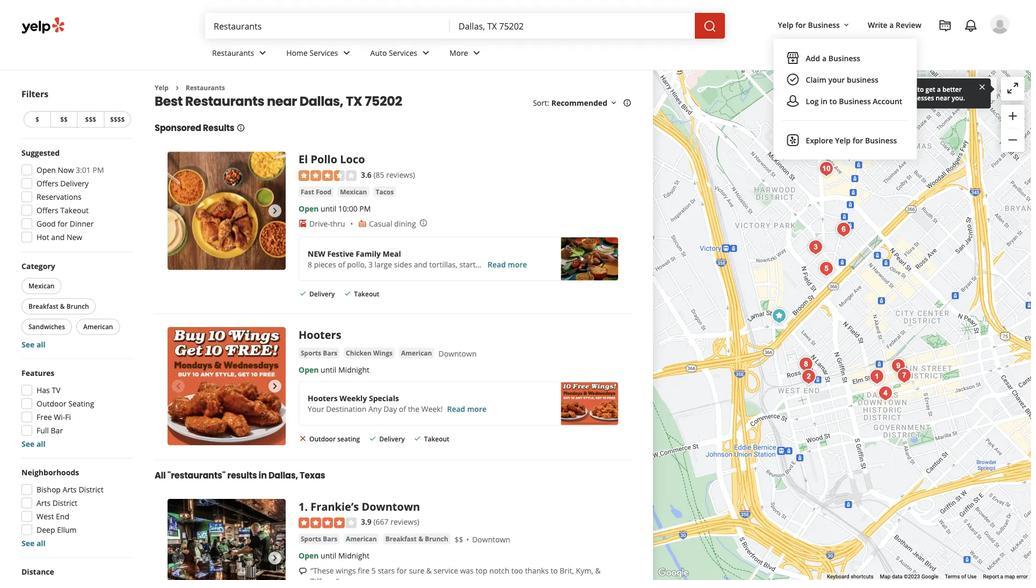 Task type: describe. For each thing, give the bounding box(es) containing it.
"these wings fire  5 stars for sure & service was top notch too thanks to brit, kym, & tiffany."
[[311, 566, 601, 580]]

1 horizontal spatial district
[[79, 485, 104, 495]]

category
[[21, 261, 55, 271]]

map region
[[605, 9, 1032, 580]]

yo ranch steakhouse image
[[796, 354, 817, 375]]

hooters for hooters
[[299, 327, 342, 342]]

for down offers takeout
[[58, 219, 68, 229]]

1 horizontal spatial $$
[[455, 535, 464, 545]]

the up account
[[890, 85, 901, 94]]

2 horizontal spatial american button
[[399, 348, 434, 359]]

a for report
[[1001, 574, 1004, 580]]

map data ©2023 google
[[881, 574, 939, 580]]

error
[[1017, 574, 1029, 580]]

1 vertical spatial mexican
[[28, 282, 55, 290]]

cbd provisions image
[[894, 365, 916, 387]]

yelp for business button
[[774, 15, 856, 34]]

$$$$ button
[[104, 111, 131, 128]]

to inside the expand the map to get a better look at the businesses near you.
[[918, 85, 925, 94]]

user actions element
[[770, 13, 1025, 160]]

read inside hooters weekly specials your destination any day of the week! read more
[[447, 404, 466, 414]]

24 claim v2 image
[[787, 73, 800, 86]]

sports bars button for $$
[[299, 534, 340, 545]]

pieces
[[314, 259, 336, 269]]

sports bars link for $$
[[299, 534, 340, 545]]

you.
[[952, 93, 966, 102]]

sixty vines image
[[816, 158, 838, 180]]

$
[[35, 115, 39, 124]]

google
[[922, 574, 939, 580]]

fast food
[[301, 187, 332, 196]]

1 vertical spatial delivery
[[310, 290, 335, 298]]

home services
[[287, 48, 338, 58]]

0 vertical spatial delivery
[[60, 178, 89, 189]]

8 pieces of pollo, 3 large sides and tortillas, starting at $24.
[[308, 259, 512, 269]]

write a review link
[[864, 15, 926, 34]]

see for has
[[21, 439, 35, 449]]

Near text field
[[459, 20, 687, 32]]

best
[[155, 92, 183, 110]]

log
[[806, 96, 819, 106]]

results
[[227, 470, 257, 482]]

sports bars for $$
[[301, 535, 338, 544]]

bar
[[51, 426, 63, 436]]

google image
[[656, 566, 692, 580]]

1 horizontal spatial read
[[488, 259, 506, 269]]

chet's dallas image
[[799, 366, 820, 388]]

16 close v2 image
[[299, 435, 307, 443]]

see all for bishop
[[21, 538, 46, 549]]

1 horizontal spatial american link
[[399, 348, 434, 359]]

the inside hooters weekly specials your destination any day of the week! read more
[[408, 404, 420, 414]]

& inside group
[[60, 302, 65, 311]]

0 vertical spatial downtown
[[439, 349, 477, 359]]

casual
[[369, 218, 393, 229]]

0 horizontal spatial dallas,
[[269, 470, 298, 482]]

sports for $$
[[301, 535, 322, 544]]

tacos link
[[374, 186, 396, 197]]

.
[[305, 499, 308, 514]]

loco
[[340, 152, 365, 167]]

outdoor seating
[[310, 435, 360, 443]]

1 vertical spatial restaurants link
[[186, 83, 225, 92]]

tiffany."
[[311, 577, 339, 580]]

hooters image
[[769, 306, 791, 327]]

hot
[[37, 232, 49, 242]]

search
[[915, 84, 938, 94]]

hooters for hooters weekly specials your destination any day of the week! read more
[[308, 393, 338, 404]]

1 vertical spatial breakfast
[[386, 535, 417, 544]]

frankie's downtown image
[[867, 366, 888, 388]]

until for el pollo loco
[[321, 203, 337, 214]]

offers for offers takeout
[[37, 205, 58, 215]]

0 vertical spatial of
[[338, 259, 345, 269]]

until for hooters
[[321, 365, 337, 375]]

0 vertical spatial american button
[[76, 319, 120, 335]]

suggested
[[21, 148, 60, 158]]

full bar
[[37, 426, 63, 436]]

new
[[67, 232, 82, 242]]

yelp for yelp link
[[155, 83, 169, 92]]

1 vertical spatial in
[[259, 470, 267, 482]]

1 horizontal spatial and
[[414, 259, 428, 269]]

see all for has
[[21, 439, 46, 449]]

was
[[460, 566, 474, 576]]

offers for offers delivery
[[37, 178, 58, 189]]

map for error
[[1005, 574, 1016, 580]]

mexican link
[[338, 186, 369, 197]]

2 vertical spatial of
[[962, 574, 967, 580]]

west end
[[37, 512, 69, 522]]

report a map error link
[[984, 574, 1029, 580]]

arts district
[[37, 498, 77, 508]]

look
[[866, 93, 879, 102]]

slideshow element for hooters
[[168, 327, 286, 446]]

write a review
[[868, 20, 922, 30]]

16 checkmark v2 image for delivery
[[299, 289, 307, 298]]

pollo,
[[347, 259, 367, 269]]

chicken wings button
[[344, 348, 395, 359]]

casual dining
[[369, 218, 416, 229]]

0 horizontal spatial at
[[489, 259, 495, 269]]

3:01
[[76, 165, 91, 175]]

offers takeout
[[37, 205, 89, 215]]

west
[[37, 512, 54, 522]]

for inside button
[[796, 20, 807, 30]]

more link
[[441, 39, 492, 70]]

10:00
[[339, 203, 358, 214]]

all
[[155, 470, 166, 482]]

0 vertical spatial takeout
[[60, 205, 89, 215]]

0 vertical spatial restaurants link
[[204, 39, 278, 70]]

1 see from the top
[[21, 340, 35, 350]]

24 add biz v2 image
[[787, 52, 800, 65]]

better
[[943, 85, 962, 94]]

business inside explore yelp for business button
[[866, 135, 898, 145]]

seating
[[68, 399, 94, 409]]

in inside button
[[821, 96, 828, 106]]

8
[[308, 259, 312, 269]]

previous image for hooters
[[172, 380, 185, 393]]

1 horizontal spatial dallas,
[[300, 92, 344, 110]]

shortcuts
[[851, 574, 874, 580]]

$$$ button
[[77, 111, 104, 128]]

open until midnight for next image associated with open until midnight
[[299, 551, 370, 561]]

services for home services
[[310, 48, 338, 58]]

large
[[375, 259, 392, 269]]

1 vertical spatial brunch
[[425, 535, 449, 544]]

expand the map to get a better look at the businesses near you.
[[866, 85, 966, 102]]

group containing suggested
[[18, 148, 133, 246]]

group containing features
[[18, 368, 133, 450]]

results
[[203, 122, 235, 134]]

1 horizontal spatial mexican
[[340, 187, 367, 196]]

1 see all button from the top
[[21, 340, 46, 350]]

restaurants inside business categories 'element'
[[212, 48, 254, 58]]

destination
[[326, 404, 367, 414]]

log in to business account button
[[783, 90, 909, 112]]

next image for open until midnight
[[269, 552, 282, 565]]

1
[[299, 499, 305, 514]]

0 horizontal spatial brunch
[[67, 302, 89, 311]]

search image
[[704, 20, 717, 33]]

2 vertical spatial takeout
[[424, 435, 450, 443]]

3.6 star rating image
[[299, 170, 357, 181]]

el
[[299, 152, 308, 167]]

services for auto services
[[389, 48, 418, 58]]

tv
[[52, 385, 60, 396]]

chicken wings
[[346, 349, 393, 358]]

& right sure
[[427, 566, 432, 576]]

el pollo loco
[[299, 152, 365, 167]]

all for bishop arts district
[[36, 538, 46, 549]]

business
[[847, 74, 879, 85]]

& up sure
[[419, 535, 424, 544]]

search as map moves
[[915, 84, 991, 94]]

open down suggested on the left top of the page
[[37, 165, 56, 175]]

5
[[372, 566, 376, 576]]

hot and new
[[37, 232, 82, 242]]

free wi-fi
[[37, 412, 71, 422]]

family
[[356, 248, 381, 259]]

zoom in image
[[1007, 110, 1020, 123]]

american for the middle american button
[[346, 535, 377, 544]]

frankie's downtown link
[[311, 499, 420, 514]]

add
[[806, 53, 821, 63]]

specials
[[369, 393, 399, 404]]

24 yelp for biz v2 image
[[787, 134, 800, 147]]

breakfast & brunch button inside group
[[21, 299, 96, 315]]

dinner
[[70, 219, 94, 229]]

3
[[369, 259, 373, 269]]

kym,
[[576, 566, 594, 576]]

bars for $$
[[323, 535, 338, 544]]

more inside hooters weekly specials your destination any day of the week! read more
[[468, 404, 487, 414]]

breakfast & brunch link
[[384, 534, 451, 545]]

sponsored
[[155, 122, 201, 134]]

0 horizontal spatial near
[[267, 92, 297, 110]]

next image
[[269, 380, 282, 393]]

new
[[308, 248, 326, 259]]

1 vertical spatial arts
[[37, 498, 51, 508]]

open for slideshow element related to hooters
[[299, 365, 319, 375]]

sandwiches button
[[21, 319, 72, 335]]

has tv
[[37, 385, 60, 396]]

previous image for el pollo loco
[[172, 204, 185, 217]]

sort:
[[533, 98, 550, 108]]

near inside the expand the map to get a better look at the businesses near you.
[[936, 93, 951, 102]]

full
[[37, 426, 49, 436]]

group containing category
[[19, 261, 133, 350]]

auto services link
[[362, 39, 441, 70]]

midnight for next image associated with open until midnight
[[339, 551, 370, 561]]

log in to business account
[[806, 96, 903, 106]]

explore yelp for business button
[[783, 130, 909, 151]]

0 vertical spatial breakfast & brunch
[[28, 302, 89, 311]]

24 chevron down v2 image
[[340, 46, 353, 59]]

meso maya comida y copas image
[[816, 258, 838, 280]]

all "restaurants" results in dallas, texas
[[155, 470, 325, 482]]

1 horizontal spatial breakfast & brunch
[[386, 535, 449, 544]]

chicken
[[346, 349, 372, 358]]

festive
[[327, 248, 354, 259]]

0 horizontal spatial breakfast
[[28, 302, 58, 311]]

1 vertical spatial downtown
[[362, 499, 420, 514]]

1 vertical spatial district
[[53, 498, 77, 508]]

2 vertical spatial delivery
[[380, 435, 405, 443]]

close image
[[979, 82, 987, 91]]

3.6
[[361, 169, 372, 180]]

slideshow element for el pollo loco
[[168, 152, 286, 270]]



Task type: locate. For each thing, give the bounding box(es) containing it.
1 vertical spatial american link
[[344, 534, 379, 545]]

none field find
[[214, 20, 442, 32]]

1 vertical spatial sports
[[301, 535, 322, 544]]

sponsored results
[[155, 122, 235, 134]]

brunch up sandwiches button
[[67, 302, 89, 311]]

reviews) up the breakfast & brunch link
[[391, 517, 420, 527]]

2 vertical spatial slideshow element
[[168, 499, 286, 580]]

1 vertical spatial sports bars
[[301, 535, 338, 544]]

16 casual dining v2 image
[[359, 219, 367, 228]]

1 vertical spatial all
[[36, 439, 46, 449]]

arts up arts district
[[63, 485, 77, 495]]

business inside 'yelp for business' button
[[809, 20, 840, 30]]

1 none field from the left
[[214, 20, 442, 32]]

open now 3:01 pm
[[37, 165, 104, 175]]

business inside log in to business account button
[[840, 96, 872, 106]]

open down hooters link
[[299, 365, 319, 375]]

1 offers from the top
[[37, 178, 58, 189]]

see up neighborhoods
[[21, 439, 35, 449]]

0 horizontal spatial mexican button
[[21, 278, 62, 294]]

1 horizontal spatial pm
[[360, 203, 371, 214]]

16 checkmark v2 image
[[299, 289, 307, 298], [344, 289, 352, 298]]

services right auto
[[389, 48, 418, 58]]

reviews) for 3.6 (85 reviews)
[[387, 169, 415, 180]]

pm for open now 3:01 pm
[[93, 165, 104, 175]]

outdoor seating
[[37, 399, 94, 409]]

tacos
[[376, 187, 394, 196]]

keyboard
[[828, 574, 850, 580]]

1 bars from the top
[[323, 349, 338, 358]]

to right log
[[830, 96, 838, 106]]

16 checkmark v2 image for delivery
[[369, 435, 377, 443]]

2 vertical spatial to
[[551, 566, 558, 576]]

0 vertical spatial brunch
[[67, 302, 89, 311]]

2 vertical spatial see all button
[[21, 538, 46, 549]]

2 horizontal spatial 24 chevron down v2 image
[[471, 46, 484, 59]]

16 checkmark v2 image up hooters link
[[299, 289, 307, 298]]

expand map image
[[1007, 82, 1020, 95]]

3.9 star rating image
[[299, 518, 357, 529]]

1 horizontal spatial more
[[508, 259, 527, 269]]

arts up west
[[37, 498, 51, 508]]

projects image
[[939, 19, 952, 32]]

0 vertical spatial sports bars link
[[299, 348, 340, 359]]

your
[[829, 74, 846, 85]]

0 horizontal spatial breakfast & brunch button
[[21, 299, 96, 315]]

sports bars button for downtown
[[299, 348, 340, 359]]

all for has tv
[[36, 439, 46, 449]]

1 horizontal spatial american button
[[344, 534, 379, 545]]

yelp inside button
[[836, 135, 851, 145]]

sides
[[394, 259, 412, 269]]

1 16 checkmark v2 image from the left
[[369, 435, 377, 443]]

see all button for has tv
[[21, 439, 46, 449]]

brit,
[[560, 566, 574, 576]]

at inside the expand the map to get a better look at the businesses near you.
[[881, 93, 887, 102]]

2 16 checkmark v2 image from the left
[[414, 435, 422, 443]]

1 . frankie's downtown
[[299, 499, 420, 514]]

sports bars link down 3.9 star rating image
[[299, 534, 340, 545]]

1 horizontal spatial map
[[950, 84, 966, 94]]

dallas, left texas
[[269, 470, 298, 482]]

1 horizontal spatial at
[[881, 93, 887, 102]]

add a business
[[806, 53, 861, 63]]

16 info v2 image
[[623, 99, 632, 107]]

2 none field from the left
[[459, 20, 687, 32]]

2 vertical spatial downtown
[[472, 535, 511, 545]]

1 vertical spatial open until midnight
[[299, 551, 370, 561]]

0 horizontal spatial pm
[[93, 165, 104, 175]]

info icon image
[[419, 219, 428, 227], [419, 219, 428, 227]]

$ button
[[24, 111, 50, 128]]

2 vertical spatial all
[[36, 538, 46, 549]]

2 next image from the top
[[269, 552, 282, 565]]

16 checkmark v2 image right seating
[[369, 435, 377, 443]]

american button down 3.9
[[344, 534, 379, 545]]

deep
[[37, 525, 55, 535]]

0 horizontal spatial read
[[447, 404, 466, 414]]

see down sandwiches button
[[21, 340, 35, 350]]

reviews) for 3.9 (667 reviews)
[[391, 517, 420, 527]]

0 vertical spatial reviews)
[[387, 169, 415, 180]]

wi-
[[54, 412, 65, 422]]

breakfast & brunch button up sure
[[384, 534, 451, 545]]

16 chevron right v2 image
[[173, 84, 182, 92]]

24 chevron down v2 image for restaurants
[[256, 46, 269, 59]]

account
[[873, 96, 903, 106]]

midnight up wings
[[339, 551, 370, 561]]

yelp inside button
[[778, 20, 794, 30]]

auto services
[[371, 48, 418, 58]]

3 slideshow element from the top
[[168, 499, 286, 580]]

yelp up '24 add biz v2' image
[[778, 20, 794, 30]]

$$ left the '$$$' button
[[60, 115, 68, 124]]

1 sports from the top
[[301, 349, 322, 358]]

16 speech v2 image
[[299, 567, 307, 576]]

1 vertical spatial 16 chevron down v2 image
[[610, 99, 619, 107]]

week!
[[422, 404, 443, 414]]

mexican button up 10:00 on the left
[[338, 186, 369, 197]]

frankie's
[[311, 499, 359, 514]]

pm right 3:01
[[93, 165, 104, 175]]

american down 3.9
[[346, 535, 377, 544]]

1 vertical spatial to
[[830, 96, 838, 106]]

1 previous image from the top
[[172, 204, 185, 217]]

1 services from the left
[[310, 48, 338, 58]]

texas
[[300, 470, 325, 482]]

map for moves
[[950, 84, 966, 94]]

0 horizontal spatial delivery
[[60, 178, 89, 189]]

wings
[[373, 349, 393, 358]]

2 vertical spatial previous image
[[172, 552, 185, 565]]

1 sports bars from the top
[[301, 349, 338, 358]]

takeout down week!
[[424, 435, 450, 443]]

1 vertical spatial at
[[489, 259, 495, 269]]

offers up good
[[37, 205, 58, 215]]

1 next image from the top
[[269, 204, 282, 217]]

sports bars link
[[299, 348, 340, 359], [299, 534, 340, 545]]

sports bars link down hooters link
[[299, 348, 340, 359]]

bars down hooters link
[[323, 349, 338, 358]]

1 vertical spatial $$
[[455, 535, 464, 545]]

mexican up 10:00 on the left
[[340, 187, 367, 196]]

0 horizontal spatial takeout
[[60, 205, 89, 215]]

none field up business categories 'element'
[[459, 20, 687, 32]]

american right wings
[[401, 349, 432, 358]]

the right look
[[889, 93, 899, 102]]

map inside the expand the map to get a better look at the businesses near you.
[[902, 85, 916, 94]]

business inside add a business "button"
[[829, 53, 861, 63]]

0 vertical spatial district
[[79, 485, 104, 495]]

and inside group
[[51, 232, 65, 242]]

outdoor for outdoor seating
[[310, 435, 336, 443]]

top
[[476, 566, 488, 576]]

american right sandwiches
[[83, 322, 113, 331]]

0 vertical spatial sports bars
[[301, 349, 338, 358]]

open until midnight down "chicken"
[[299, 365, 370, 375]]

24 chevron down v2 image for auto services
[[420, 46, 433, 59]]

16 checkmark v2 image down pollo,
[[344, 289, 352, 298]]

16 checkmark v2 image for takeout
[[414, 435, 422, 443]]

a
[[890, 20, 894, 30], [823, 53, 827, 63], [938, 85, 941, 94], [1001, 574, 1004, 580]]

until up "these
[[321, 551, 337, 561]]

ellum
[[57, 525, 77, 535]]

group containing neighborhoods
[[18, 467, 133, 549]]

to left brit,
[[551, 566, 558, 576]]

at left $24.
[[489, 259, 495, 269]]

zoom out image
[[1007, 134, 1020, 146]]

has
[[37, 385, 50, 396]]

a right add
[[823, 53, 827, 63]]

1 horizontal spatial mexican button
[[338, 186, 369, 197]]

bars down 3.9 star rating image
[[323, 535, 338, 544]]

3 see all from the top
[[21, 538, 46, 549]]

24 friends v2 image
[[787, 95, 800, 107]]

1 horizontal spatial none field
[[459, 20, 687, 32]]

0 horizontal spatial arts
[[37, 498, 51, 508]]

2 horizontal spatial takeout
[[424, 435, 450, 443]]

1 horizontal spatial yelp
[[778, 20, 794, 30]]

mexican down category on the top of the page
[[28, 282, 55, 290]]

& right kym,
[[596, 566, 601, 576]]

bishop arts district
[[37, 485, 104, 495]]

to left get
[[918, 85, 925, 94]]

breakfast
[[28, 302, 58, 311], [386, 535, 417, 544]]

24 chevron down v2 image inside restaurants link
[[256, 46, 269, 59]]

3 previous image from the top
[[172, 552, 185, 565]]

home
[[287, 48, 308, 58]]

2 open until midnight from the top
[[299, 551, 370, 561]]

explore
[[806, 135, 834, 145]]

1 vertical spatial pm
[[360, 203, 371, 214]]

slideshow element
[[168, 152, 286, 270], [168, 327, 286, 446], [168, 499, 286, 580]]

american link down 3.9
[[344, 534, 379, 545]]

sports bars button down 3.9 star rating image
[[299, 534, 340, 545]]

breakfast & brunch button
[[21, 299, 96, 315], [384, 534, 451, 545]]

16 drive thru v2 image
[[299, 219, 307, 228]]

reviews)
[[387, 169, 415, 180], [391, 517, 420, 527]]

0 vertical spatial sports bars button
[[299, 348, 340, 359]]

24 chevron down v2 image right "auto services"
[[420, 46, 433, 59]]

yelp
[[778, 20, 794, 30], [155, 83, 169, 92], [836, 135, 851, 145]]

near right get
[[936, 93, 951, 102]]

day
[[384, 404, 397, 414]]

see all button for bishop arts district
[[21, 538, 46, 549]]

1 see all from the top
[[21, 340, 46, 350]]

16 chevron down v2 image
[[843, 21, 851, 29], [610, 99, 619, 107]]

of down festive
[[338, 259, 345, 269]]

3 24 chevron down v2 image from the left
[[471, 46, 484, 59]]

get
[[926, 85, 936, 94]]

more
[[508, 259, 527, 269], [468, 404, 487, 414]]

0 vertical spatial until
[[321, 203, 337, 214]]

the
[[890, 85, 901, 94], [889, 93, 899, 102], [408, 404, 420, 414]]

0 horizontal spatial 16 checkmark v2 image
[[299, 289, 307, 298]]

1 vertical spatial more
[[468, 404, 487, 414]]

2 sports bars button from the top
[[299, 534, 340, 545]]

bishop
[[37, 485, 61, 495]]

2 16 checkmark v2 image from the left
[[344, 289, 352, 298]]

sports bars link for downtown
[[299, 348, 340, 359]]

of inside hooters weekly specials your destination any day of the week! read more
[[399, 404, 406, 414]]

previous image
[[172, 204, 185, 217], [172, 380, 185, 393], [172, 552, 185, 565]]

2 sports bars from the top
[[301, 535, 338, 544]]

0 horizontal spatial map
[[902, 85, 916, 94]]

near
[[267, 92, 297, 110], [936, 93, 951, 102]]

2 slideshow element from the top
[[168, 327, 286, 446]]

1 vertical spatial american button
[[399, 348, 434, 359]]

next image for open until 10:00 pm
[[269, 204, 282, 217]]

2 see all button from the top
[[21, 439, 46, 449]]

dallas, left tx
[[300, 92, 344, 110]]

none field near
[[459, 20, 687, 32]]

for inside "these wings fire  5 stars for sure & service was top notch too thanks to brit, kym, & tiffany."
[[397, 566, 407, 576]]

of right the day at the bottom of the page
[[399, 404, 406, 414]]

sports bars button down hooters link
[[299, 348, 340, 359]]

american
[[83, 322, 113, 331], [401, 349, 432, 358], [346, 535, 377, 544]]

2 sports from the top
[[301, 535, 322, 544]]

$$ up was
[[455, 535, 464, 545]]

and right hot
[[51, 232, 65, 242]]

breakfast & brunch up sandwiches
[[28, 302, 89, 311]]

0 horizontal spatial none field
[[214, 20, 442, 32]]

a right "write" at the right top of page
[[890, 20, 894, 30]]

of left use
[[962, 574, 967, 580]]

american for right american button
[[401, 349, 432, 358]]

2 horizontal spatial american
[[401, 349, 432, 358]]

see for bishop
[[21, 538, 35, 549]]

1 all from the top
[[36, 340, 46, 350]]

for up '24 add biz v2' image
[[796, 20, 807, 30]]

yelp link
[[155, 83, 169, 92]]

1 horizontal spatial arts
[[63, 485, 77, 495]]

1 24 chevron down v2 image from the left
[[256, 46, 269, 59]]

yelp right explore at the top of the page
[[836, 135, 851, 145]]

see all down sandwiches button
[[21, 340, 46, 350]]

3 until from the top
[[321, 551, 337, 561]]

1 vertical spatial see all button
[[21, 439, 46, 449]]

open until midnight
[[299, 365, 370, 375], [299, 551, 370, 561]]

tacos button
[[374, 186, 396, 197]]

0 horizontal spatial american button
[[76, 319, 120, 335]]

1 horizontal spatial brunch
[[425, 535, 449, 544]]

3 all from the top
[[36, 538, 46, 549]]

0 vertical spatial more
[[508, 259, 527, 269]]

0 vertical spatial mexican button
[[338, 186, 369, 197]]

0 vertical spatial slideshow element
[[168, 152, 286, 270]]

3.9
[[361, 517, 372, 527]]

sports bars button
[[299, 348, 340, 359], [299, 534, 340, 545]]

sports bars down hooters link
[[301, 349, 338, 358]]

None field
[[214, 20, 442, 32], [459, 20, 687, 32]]

reviews) right (85
[[387, 169, 415, 180]]

group
[[1002, 105, 1025, 152], [18, 148, 133, 246], [19, 261, 133, 350], [18, 368, 133, 450], [18, 467, 133, 549]]

tx
[[346, 92, 363, 110]]

24 chevron down v2 image right more
[[471, 46, 484, 59]]

0 vertical spatial offers
[[37, 178, 58, 189]]

sports bars down 3.9 star rating image
[[301, 535, 338, 544]]

to inside "these wings fire  5 stars for sure & service was top notch too thanks to brit, kym, & tiffany."
[[551, 566, 558, 576]]

open for 3rd slideshow element
[[299, 551, 319, 561]]

mexican
[[340, 187, 367, 196], [28, 282, 55, 290]]

a right the report
[[1001, 574, 1004, 580]]

2 see all from the top
[[21, 439, 46, 449]]

business up add a business on the right of page
[[809, 20, 840, 30]]

reservations
[[37, 192, 82, 202]]

0 vertical spatial arts
[[63, 485, 77, 495]]

a right get
[[938, 85, 941, 94]]

keyboard shortcuts
[[828, 574, 874, 580]]

brunch
[[67, 302, 89, 311], [425, 535, 449, 544]]

services left 24 chevron down v2 icon
[[310, 48, 338, 58]]

hooters inside hooters weekly specials your destination any day of the week! read more
[[308, 393, 338, 404]]

sports bars
[[301, 349, 338, 358], [301, 535, 338, 544]]

16 info v2 image
[[237, 124, 245, 132]]

$24.
[[497, 259, 512, 269]]

1 horizontal spatial breakfast & brunch button
[[384, 534, 451, 545]]

open until midnight up wings
[[299, 551, 370, 561]]

midnight for next icon
[[339, 365, 370, 375]]

0 vertical spatial breakfast
[[28, 302, 58, 311]]

2 vertical spatial see all
[[21, 538, 46, 549]]

see all button down sandwiches button
[[21, 340, 46, 350]]

1 slideshow element from the top
[[168, 152, 286, 270]]

None search field
[[205, 13, 728, 39]]

1 horizontal spatial 16 checkmark v2 image
[[414, 435, 422, 443]]

starting
[[460, 259, 487, 269]]

16 chevron down v2 image for recommended
[[610, 99, 619, 107]]

1 vertical spatial outdoor
[[310, 435, 336, 443]]

a for write
[[890, 20, 894, 30]]

2 services from the left
[[389, 48, 418, 58]]

deep ellum
[[37, 525, 77, 535]]

open until 10:00 pm
[[299, 203, 371, 214]]

1 vertical spatial until
[[321, 365, 337, 375]]

$$$$
[[110, 115, 125, 124]]

a for add
[[823, 53, 827, 63]]

$$ inside $$ button
[[60, 115, 68, 124]]

a inside "button"
[[823, 53, 827, 63]]

0 horizontal spatial breakfast & brunch
[[28, 302, 89, 311]]

fast food button
[[299, 186, 334, 197]]

all down full
[[36, 439, 46, 449]]

open
[[37, 165, 56, 175], [299, 203, 319, 214], [299, 365, 319, 375], [299, 551, 319, 561]]

breakfast & brunch button up sandwiches
[[21, 299, 96, 315]]

the exchange hall image
[[875, 383, 897, 404]]

for inside button
[[853, 135, 864, 145]]

0 vertical spatial sports
[[301, 349, 322, 358]]

more right week!
[[468, 404, 487, 414]]

expand
[[866, 85, 889, 94]]

businesses
[[901, 93, 935, 102]]

business up claim your business "button"
[[829, 53, 861, 63]]

the left week!
[[408, 404, 420, 414]]

pm up 16 casual dining v2 icon
[[360, 203, 371, 214]]

24 chevron down v2 image
[[256, 46, 269, 59], [420, 46, 433, 59], [471, 46, 484, 59]]

1 vertical spatial dallas,
[[269, 470, 298, 482]]

2 midnight from the top
[[339, 551, 370, 561]]

3 see all button from the top
[[21, 538, 46, 549]]

american for american button to the top
[[83, 322, 113, 331]]

sports for downtown
[[301, 349, 322, 358]]

for right explore at the top of the page
[[853, 135, 864, 145]]

offers up 'reservations'
[[37, 178, 58, 189]]

district
[[79, 485, 104, 495], [53, 498, 77, 508]]

Find text field
[[214, 20, 442, 32]]

sky blossom image
[[888, 355, 910, 377]]

hooters link
[[299, 327, 342, 342]]

outdoor up free wi-fi
[[37, 399, 66, 409]]

2 24 chevron down v2 image from the left
[[420, 46, 433, 59]]

haywire image
[[834, 219, 855, 240]]

2 until from the top
[[321, 365, 337, 375]]

american button right wings
[[399, 348, 434, 359]]

claim your business button
[[783, 69, 909, 90]]

business down business
[[840, 96, 872, 106]]

0 vertical spatial yelp
[[778, 20, 794, 30]]

1 vertical spatial and
[[414, 259, 428, 269]]

2 offers from the top
[[37, 205, 58, 215]]

1 vertical spatial breakfast & brunch button
[[384, 534, 451, 545]]

24 chevron down v2 image for more
[[471, 46, 484, 59]]

75202
[[365, 92, 402, 110]]

business down account
[[866, 135, 898, 145]]

american link right wings
[[399, 348, 434, 359]]

map for to
[[902, 85, 916, 94]]

home services link
[[278, 39, 362, 70]]

john s. image
[[991, 15, 1010, 34]]

read right week!
[[447, 404, 466, 414]]

breakfast down 3.9 (667 reviews)
[[386, 535, 417, 544]]

sports bars for downtown
[[301, 349, 338, 358]]

all down sandwiches button
[[36, 340, 46, 350]]

3 see from the top
[[21, 538, 35, 549]]

for left sure
[[397, 566, 407, 576]]

open for slideshow element for el pollo loco
[[299, 203, 319, 214]]

1 vertical spatial yelp
[[155, 83, 169, 92]]

0 horizontal spatial services
[[310, 48, 338, 58]]

district right bishop
[[79, 485, 104, 495]]

1 vertical spatial bars
[[323, 535, 338, 544]]

delivery down the day at the bottom of the page
[[380, 435, 405, 443]]

claim
[[806, 74, 827, 85]]

0 vertical spatial mexican
[[340, 187, 367, 196]]

sports
[[301, 349, 322, 358], [301, 535, 322, 544]]

see up distance
[[21, 538, 35, 549]]

1 horizontal spatial services
[[389, 48, 418, 58]]

a inside the expand the map to get a better look at the businesses near you.
[[938, 85, 941, 94]]

drive-thru
[[310, 218, 345, 229]]

in right log
[[821, 96, 828, 106]]

yelp for yelp for business
[[778, 20, 794, 30]]

0 horizontal spatial and
[[51, 232, 65, 242]]

0 vertical spatial dallas,
[[300, 92, 344, 110]]

1 midnight from the top
[[339, 365, 370, 375]]

see all down deep
[[21, 538, 46, 549]]

business categories element
[[204, 39, 1010, 70]]

1 vertical spatial see all
[[21, 439, 46, 449]]

1 vertical spatial sports bars button
[[299, 534, 340, 545]]

16 checkmark v2 image for takeout
[[344, 289, 352, 298]]

el pollo loco link
[[299, 152, 365, 167]]

bars for downtown
[[323, 349, 338, 358]]

read right starting
[[488, 259, 506, 269]]

24 chevron down v2 image inside auto services link
[[420, 46, 433, 59]]

notch
[[490, 566, 510, 576]]

24 chevron down v2 image inside more link
[[471, 46, 484, 59]]

0 horizontal spatial mexican
[[28, 282, 55, 290]]

at right look
[[881, 93, 887, 102]]

pm
[[93, 165, 104, 175], [360, 203, 371, 214]]

breakfast & brunch down 3.9 (667 reviews)
[[386, 535, 449, 544]]

16 chevron down v2 image for yelp for business
[[843, 21, 851, 29]]

16 checkmark v2 image
[[369, 435, 377, 443], [414, 435, 422, 443]]

1 sports bars link from the top
[[299, 348, 340, 359]]

near down home
[[267, 92, 297, 110]]

report
[[984, 574, 1000, 580]]

2 see from the top
[[21, 439, 35, 449]]

outdoor for outdoor seating
[[37, 399, 66, 409]]

1 until from the top
[[321, 203, 337, 214]]

american button right sandwiches button
[[76, 319, 120, 335]]

1 horizontal spatial breakfast
[[386, 535, 417, 544]]

1 open until midnight from the top
[[299, 365, 370, 375]]

0 horizontal spatial more
[[468, 404, 487, 414]]

2 vertical spatial yelp
[[836, 135, 851, 145]]

pm for open until 10:00 pm
[[360, 203, 371, 214]]

recommended
[[552, 98, 608, 108]]

0 vertical spatial to
[[918, 85, 925, 94]]

brunch up service
[[425, 535, 449, 544]]

1 horizontal spatial outdoor
[[310, 435, 336, 443]]

next image
[[269, 204, 282, 217], [269, 552, 282, 565]]

report a map error
[[984, 574, 1029, 580]]

dining
[[394, 218, 416, 229]]

restaurants link
[[204, 39, 278, 70], [186, 83, 225, 92]]

1 16 checkmark v2 image from the left
[[299, 289, 307, 298]]

0 vertical spatial and
[[51, 232, 65, 242]]

pollo
[[311, 152, 338, 167]]

mexican button down category on the top of the page
[[21, 278, 62, 294]]

the henry image
[[806, 237, 827, 258]]

2 sports bars link from the top
[[299, 534, 340, 545]]

1 vertical spatial breakfast & brunch
[[386, 535, 449, 544]]

2 previous image from the top
[[172, 380, 185, 393]]

1 vertical spatial reviews)
[[391, 517, 420, 527]]

1 sports bars button from the top
[[299, 348, 340, 359]]

16 chevron down v2 image inside recommended dropdown button
[[610, 99, 619, 107]]

0 horizontal spatial 24 chevron down v2 image
[[256, 46, 269, 59]]

expand the map to get a better look at the businesses near you. tooltip
[[857, 78, 992, 109]]

16 chevron down v2 image inside 'yelp for business' button
[[843, 21, 851, 29]]

open until midnight for next icon
[[299, 365, 370, 375]]

to inside log in to business account button
[[830, 96, 838, 106]]

until
[[321, 203, 337, 214], [321, 365, 337, 375], [321, 551, 337, 561]]

2 bars from the top
[[323, 535, 338, 544]]

meal
[[383, 248, 401, 259]]

1 horizontal spatial takeout
[[354, 290, 380, 298]]

2 all from the top
[[36, 439, 46, 449]]

& up sandwiches
[[60, 302, 65, 311]]

1 vertical spatial read
[[447, 404, 466, 414]]

notifications image
[[965, 19, 978, 32]]

delivery down pieces
[[310, 290, 335, 298]]



Task type: vqa. For each thing, say whether or not it's contained in the screenshot.
topmost $$
yes



